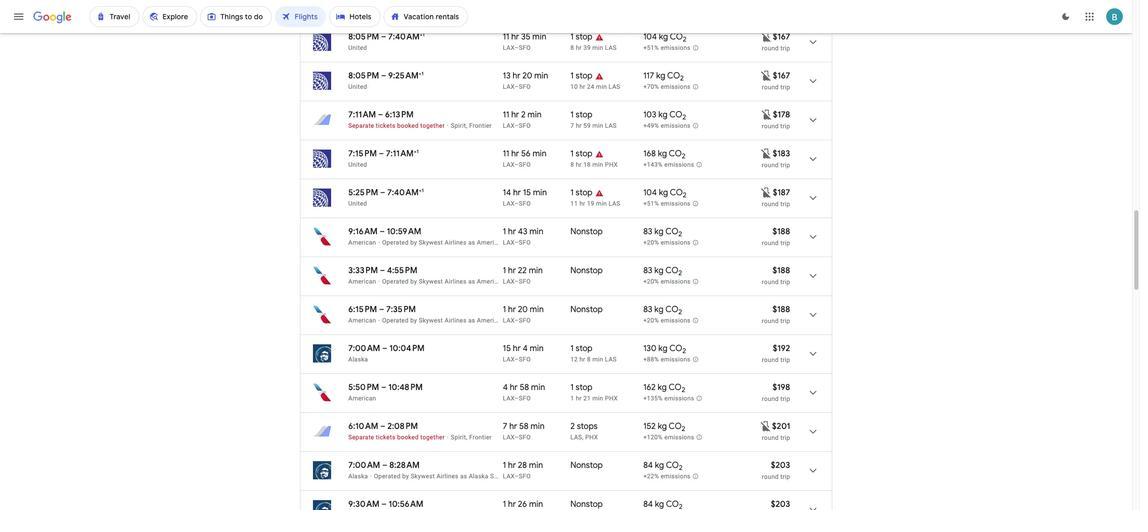 Task type: vqa. For each thing, say whether or not it's contained in the screenshot.


Task type: locate. For each thing, give the bounding box(es) containing it.
round trip down 167 us dollars text field
[[762, 45, 791, 52]]

 image
[[447, 122, 449, 129], [447, 434, 449, 442], [370, 473, 372, 481]]

trip
[[781, 45, 791, 52], [781, 84, 791, 91], [781, 123, 791, 130], [781, 162, 791, 169], [781, 201, 791, 208], [781, 240, 791, 247], [781, 279, 791, 286], [781, 318, 791, 325], [781, 357, 791, 364], [781, 396, 791, 403], [781, 435, 791, 442], [781, 474, 791, 481]]

1 stop up the 10
[[571, 71, 593, 81]]

co for 1 hr 28 min
[[666, 461, 679, 471]]

1 separate from the top
[[348, 122, 374, 129]]

1 separate tickets booked together from the top
[[348, 122, 445, 129]]

booked down 6:13 pm
[[397, 122, 419, 129]]

this price for this flight doesn't include overhead bin access. if you need a carry-on bag, use the bags filter to update prices. image for $167
[[761, 30, 773, 43]]

spirit, frontier up the operated by skywest airlines as alaska skywest
[[451, 434, 492, 442]]

united down 7:15 pm
[[348, 161, 367, 169]]

– right 8:05 pm text box
[[381, 32, 386, 42]]

2 vertical spatial +20%
[[644, 317, 659, 325]]

layover (1 of 1) is a 8 hr 18 min overnight layover at phoenix sky harbor international airport in phoenix. element
[[571, 161, 638, 169]]

1 vertical spatial 83
[[644, 266, 653, 276]]

1 1 stop flight. element from the top
[[571, 32, 593, 44]]

co inside 168 kg co 2
[[669, 149, 682, 159]]

0 vertical spatial 7:40 am
[[388, 32, 420, 42]]

3 eagle from the top
[[507, 317, 523, 325]]

skywest
[[490, 473, 515, 481]]

booked down 2:08 pm
[[397, 434, 419, 442]]

104 kg co 2
[[644, 32, 687, 44], [644, 188, 687, 200]]

2 inside 84 kg co 2
[[679, 464, 683, 473]]

+20% emissions
[[644, 239, 691, 247], [644, 278, 691, 286], [644, 317, 691, 325]]

round down 183 us dollars text box
[[762, 162, 779, 169]]

hr down "15 hr 4 min lax – sfo" at the bottom left of the page
[[510, 383, 518, 393]]

152 kg co 2
[[644, 422, 686, 434]]

+ inside 5:25 pm – 7:40 am + 1
[[419, 187, 422, 194]]

1 hr 22 min lax – sfo
[[503, 266, 543, 286]]

1 horizontal spatial 7
[[571, 122, 574, 129]]

3:33 pm
[[348, 266, 378, 276]]

kg for 13 hr 20 min
[[656, 71, 666, 81]]

1 stop flight. element up '59'
[[571, 110, 593, 122]]

1 83 from the top
[[644, 227, 653, 237]]

min down 1 hr 22 min lax – sfo
[[530, 305, 544, 315]]

round trip down $167 text field
[[762, 84, 791, 91]]

7:00 am
[[348, 344, 380, 354], [348, 461, 380, 471]]

7:00 am inside the 7:00 am – 10:04 pm alaska
[[348, 344, 380, 354]]

1 $188 round trip from the top
[[762, 227, 791, 247]]

lax inside 7 hr 58 min lax – sfo
[[503, 434, 515, 442]]

Departure time: 8:05 PM. text field
[[348, 32, 379, 42]]

1 stop 7 hr 59 min las
[[571, 110, 617, 129]]

14 hr 15 min lax – sfo
[[503, 188, 547, 208]]

min for 1 hr 26 min
[[529, 500, 543, 510]]

$203 inside $203 round trip
[[771, 461, 791, 471]]

1 tickets from the top
[[376, 122, 396, 129]]

separate tickets booked together. this trip includes tickets from multiple airlines. missed connections may be protected by kiwi.com.. element
[[348, 122, 445, 129], [348, 434, 445, 442]]

2 lax from the top
[[503, 83, 515, 90]]

hr inside 14 hr 15 min lax – sfo
[[513, 188, 521, 198]]

1 hr 20 min lax – sfo
[[503, 305, 544, 325]]

0 vertical spatial $188 round trip
[[762, 227, 791, 247]]

+51% emissions
[[644, 44, 691, 52], [644, 200, 691, 208]]

hr left 35 at the left
[[511, 32, 519, 42]]

this price for this flight doesn't include overhead bin access. if you need a carry-on bag, use the bags filter to update prices. image down $183
[[761, 186, 773, 199]]

0 vertical spatial 84
[[644, 461, 653, 471]]

1 vertical spatial 84
[[644, 500, 653, 510]]

$183
[[773, 149, 791, 159]]

2 this price for this flight doesn't include overhead bin access. if you need a carry-on bag, use the bags filter to update prices. image from the top
[[761, 108, 773, 121]]

tickets for 6:13 pm
[[376, 122, 396, 129]]

lax up '13'
[[503, 44, 515, 51]]

15 down 1 hr 20 min lax – sfo
[[503, 344, 511, 354]]

separate tickets booked together down 2:08 pm
[[348, 434, 445, 442]]

7:40 am for 5:25 pm
[[387, 188, 419, 198]]

3 +20% emissions from the top
[[644, 317, 691, 325]]

2 vertical spatial phx
[[585, 434, 598, 442]]

6 stop from the top
[[576, 344, 593, 354]]

2 +51% emissions from the top
[[644, 200, 691, 208]]

1 spirit, from the top
[[451, 122, 468, 129]]

lax down total duration 1 hr 22 min. "element"
[[503, 278, 515, 286]]

0 vertical spatial 58
[[520, 383, 529, 393]]

hr inside 11 hr 2 min lax – sfo
[[511, 110, 519, 120]]

103
[[644, 110, 657, 120]]

– right 5:25 pm
[[380, 188, 385, 198]]

8 for 11 hr 35 min
[[571, 44, 574, 51]]

7:40 am
[[388, 32, 420, 42], [387, 188, 419, 198]]

airlines
[[445, 239, 467, 247], [445, 278, 467, 286], [445, 317, 467, 325], [437, 473, 459, 481]]

1 vertical spatial operated by skywest airlines as american eagle
[[382, 278, 523, 286]]

83 for 1 hr 22 min
[[644, 266, 653, 276]]

layover (1 of 1) is a 7 hr 59 min layover at harry reid international airport in las vegas. element
[[571, 122, 638, 130]]

1 84 from the top
[[644, 461, 653, 471]]

2 vertical spatial 83 kg co 2
[[644, 305, 682, 317]]

– inside 5:25 pm – 7:40 am + 1
[[380, 188, 385, 198]]

Departure time: 7:11 AM. text field
[[348, 110, 376, 120]]

this price for this flight doesn't include overhead bin access. if you need a carry-on bag, use the bags filter to update prices. image
[[761, 69, 773, 82], [761, 186, 773, 199], [760, 420, 772, 433]]

6 lax from the top
[[503, 239, 515, 247]]

total duration 1 hr 43 min. element
[[503, 227, 571, 239]]

hr for 1 hr 22 min lax – sfo
[[508, 266, 516, 276]]

7 lax from the top
[[503, 278, 515, 286]]

2 inside 162 kg co 2
[[682, 386, 686, 395]]

1 vertical spatial 7:40 am
[[387, 188, 419, 198]]

5:50 pm
[[348, 383, 379, 393]]

83 kg co 2 for 1 hr 20 min
[[644, 305, 682, 317]]

2 separate tickets booked together. this trip includes tickets from multiple airlines. missed connections may be protected by kiwi.com.. element from the top
[[348, 434, 445, 442]]

trip down $203 text box
[[781, 474, 791, 481]]

7 down 4 hr 58 min lax – sfo
[[503, 422, 508, 432]]

min inside 14 hr 15 min lax – sfo
[[533, 188, 547, 198]]

0 vertical spatial 20
[[523, 71, 533, 81]]

5 round from the top
[[762, 201, 779, 208]]

min inside 'element'
[[529, 500, 543, 510]]

eagle for 43
[[507, 239, 523, 247]]

layover (1 of 2) is a 1 hr 55 min layover at harry reid international airport in las vegas. layover (2 of 2) is a 1 hr 14 min layover at phoenix sky harbor international airport in phoenix. element
[[571, 434, 638, 442]]

3 $188 round trip from the top
[[762, 305, 791, 325]]

0 vertical spatial separate
[[348, 122, 374, 129]]

hr inside 13 hr 20 min lax – sfo
[[513, 71, 521, 81]]

0 vertical spatial 4
[[523, 344, 528, 354]]

lax for 1 hr 43 min
[[503, 239, 515, 247]]

117
[[644, 71, 654, 81]]

hr inside 7 hr 58 min lax – sfo
[[510, 422, 517, 432]]

sfo down total duration 11 hr 2 min. "element"
[[519, 122, 531, 129]]

american up "15 hr 4 min lax – sfo" at the bottom left of the page
[[477, 317, 505, 325]]

hr inside "15 hr 4 min lax – sfo"
[[513, 344, 521, 354]]

phx for stops
[[585, 434, 598, 442]]

20 for 13
[[523, 71, 533, 81]]

8 inside "layover (1 of 1) is a 8 hr 18 min overnight layover at phoenix sky harbor international airport in phoenix." element
[[571, 161, 574, 169]]

lax down total duration 11 hr 2 min. "element"
[[503, 122, 515, 129]]

1 lax from the top
[[503, 44, 515, 51]]

2 nonstop flight. element from the top
[[571, 266, 603, 278]]

leaves los angeles international airport at 9:16 am on monday, november 20 and arrives at san francisco international airport at 10:59 am on monday, november 20. element
[[348, 227, 421, 237]]

hr left 24
[[580, 83, 586, 90]]

7 hr 58 min lax – sfo
[[503, 422, 545, 442]]

2 for 11 hr 35 min
[[683, 35, 687, 44]]

phx right 21 at the bottom of page
[[605, 395, 618, 403]]

Arrival time: 7:35 PM. text field
[[386, 305, 416, 315]]

eagle for 22
[[507, 278, 523, 286]]

11 sfo from the top
[[519, 434, 531, 442]]

9 trip from the top
[[781, 357, 791, 364]]

0 vertical spatial frontier
[[469, 122, 492, 129]]

1 vertical spatial $167
[[773, 71, 791, 81]]

0 vertical spatial $203
[[771, 461, 791, 471]]

+120% emissions
[[644, 434, 695, 442]]

11 hr 56 min lax – sfo
[[503, 149, 547, 169]]

stop up '59'
[[576, 110, 593, 120]]

$203 left flight details. leaves los angeles international airport at 9:30 am on monday, november 20 and arrives at san francisco international airport at 10:56 am on monday, november 20. icon on the right bottom of page
[[771, 500, 791, 510]]

2 +20% emissions from the top
[[644, 278, 691, 286]]

min inside 11 hr 56 min lax – sfo
[[533, 149, 547, 159]]

lax inside 1 hr 28 min lax – sfo
[[503, 473, 515, 481]]

lax inside 1 hr 20 min lax – sfo
[[503, 317, 515, 325]]

sfo inside 1 hr 22 min lax – sfo
[[519, 278, 531, 286]]

united up 8:05 pm text box
[[348, 5, 367, 12]]

1 vertical spatial spirit,
[[451, 434, 468, 442]]

operated down arrival time: 10:59 am. "text box" at left
[[382, 239, 409, 247]]

emissions for 1 hr 28 min
[[661, 473, 691, 481]]

hr inside 1 hr 22 min lax – sfo
[[508, 266, 516, 276]]

8
[[571, 44, 574, 51], [571, 161, 574, 169], [587, 356, 591, 364]]

0 vertical spatial 104
[[644, 32, 657, 42]]

separate for 7:11 am
[[348, 122, 374, 129]]

5 nonstop from the top
[[571, 500, 603, 510]]

frontier left 11 hr 2 min lax – sfo
[[469, 122, 492, 129]]

layover (1 of 1) is a 11 hr 19 min overnight layover at harry reid international airport in las vegas. element
[[571, 200, 638, 208]]

min right 43
[[530, 227, 544, 237]]

3 83 from the top
[[644, 305, 653, 315]]

Departure time: 7:00 AM. text field
[[348, 461, 380, 471]]

20
[[523, 71, 533, 81], [518, 305, 528, 315]]

by for 10:59 am
[[411, 239, 417, 247]]

round trip down $201
[[762, 435, 791, 442]]

+51% for 11 hr 35 min
[[644, 44, 659, 52]]

nonstop for 1 hr 22 min
[[571, 266, 603, 276]]

– down total duration 13 hr 20 min. 'element'
[[515, 83, 519, 90]]

co inside 162 kg co 2
[[669, 383, 682, 393]]

15 hr 4 min lax – sfo
[[503, 344, 544, 364]]

operated for 10:59 am
[[382, 239, 409, 247]]

1 vertical spatial $188
[[773, 266, 791, 276]]

0 vertical spatial eagle
[[507, 239, 523, 247]]

min down "15 hr 4 min lax – sfo" at the bottom left of the page
[[531, 383, 545, 393]]

eagle
[[507, 239, 523, 247], [507, 278, 523, 286], [507, 317, 523, 325]]

1 nonstop flight. element from the top
[[571, 227, 603, 239]]

2 spirit, from the top
[[451, 434, 468, 442]]

0 vertical spatial 188 us dollars text field
[[773, 227, 791, 237]]

spirit, frontier
[[451, 122, 492, 129], [451, 434, 492, 442]]

7 stop from the top
[[576, 383, 593, 393]]

58
[[520, 383, 529, 393], [519, 422, 529, 432]]

las right '59'
[[605, 122, 617, 129]]

11 inside 11 hr 2 min lax – sfo
[[503, 110, 510, 120]]

hr left the 26
[[508, 500, 516, 510]]

+20% emissions for 1 hr 22 min
[[644, 278, 691, 286]]

1 $203 from the top
[[771, 461, 791, 471]]

1 eagle from the top
[[507, 239, 523, 247]]

hr down 4 hr 58 min lax – sfo
[[510, 422, 517, 432]]

188 us dollars text field for 1 hr 43 min
[[773, 227, 791, 237]]

min inside 1 hr 22 min lax – sfo
[[529, 266, 543, 276]]

167 US dollars text field
[[773, 71, 791, 81]]

7 1 stop flight. element from the top
[[571, 383, 593, 395]]

0 vertical spatial $188
[[773, 227, 791, 237]]

3 operated by skywest airlines as american eagle from the top
[[382, 317, 523, 325]]

1 horizontal spatial 7:11 am
[[386, 149, 414, 159]]

0 vertical spatial 83
[[644, 227, 653, 237]]

2 inside 168 kg co 2
[[682, 152, 686, 161]]

this price for this flight doesn't include overhead bin access. if you need a carry-on bag, use the bags filter to update prices. image
[[761, 30, 773, 43], [761, 108, 773, 121], [760, 147, 773, 160]]

0 vertical spatial arrival time: 7:40 am on  tuesday, november 21. text field
[[388, 31, 425, 42]]

kg for 1 hr 20 min
[[655, 305, 664, 315]]

total duration 11 hr 35 min. element
[[503, 32, 571, 44]]

co inside 84 kg co 2
[[666, 461, 679, 471]]

83 for 1 hr 20 min
[[644, 305, 653, 315]]

1 round trip from the top
[[762, 45, 791, 52]]

Departure time: 9:16 AM. text field
[[348, 227, 378, 237]]

kg inside the 103 kg co 2
[[659, 110, 668, 120]]

$188 round trip
[[762, 227, 791, 247], [762, 266, 791, 286], [762, 305, 791, 325]]

operated by skywest airlines as american eagle
[[382, 239, 523, 247], [382, 278, 523, 286], [382, 317, 523, 325]]

1 stop 12 hr 8 min las
[[571, 344, 617, 364]]

0 horizontal spatial 7:11 am
[[348, 110, 376, 120]]

0 vertical spatial $167
[[773, 32, 791, 42]]

this price for this flight doesn't include overhead bin access. if you need a carry-on bag, use the bags filter to update prices. image down 167 us dollars text field
[[761, 69, 773, 82]]

sfo inside 13 hr 20 min lax – sfo
[[519, 83, 531, 90]]

as
[[468, 239, 475, 247], [468, 278, 475, 286], [468, 317, 475, 325], [460, 473, 467, 481]]

20 inside 13 hr 20 min lax – sfo
[[523, 71, 533, 81]]

6 sfo from the top
[[519, 239, 531, 247]]

lax for 1 hr 28 min
[[503, 473, 515, 481]]

lax inside 11 hr 56 min lax – sfo
[[503, 161, 515, 169]]

7:11 am – 6:13 pm
[[348, 110, 414, 120]]

+120%
[[644, 434, 663, 442]]

+22%
[[644, 473, 659, 481]]

hr down 1 hr 20 min lax – sfo
[[513, 344, 521, 354]]

min for 10 hr 24 min las
[[596, 83, 607, 90]]

+51%
[[644, 44, 659, 52], [644, 200, 659, 208]]

2 vertical spatial 83
[[644, 305, 653, 315]]

2 frontier from the top
[[469, 434, 492, 442]]

0 vertical spatial separate tickets booked together. this trip includes tickets from multiple airlines. missed connections may be protected by kiwi.com.. element
[[348, 122, 445, 129]]

2 nonstop from the top
[[571, 266, 603, 276]]

united for 11 hr 35 min
[[348, 44, 367, 51]]

+20% emissions for 1 hr 43 min
[[644, 239, 691, 247]]

0 vertical spatial booked
[[397, 122, 419, 129]]

leaves los angeles international airport at 7:00 am on monday, november 20 and arrives at san francisco international airport at 8:28 am on monday, november 20. element
[[348, 461, 420, 471]]

2 104 from the top
[[644, 188, 657, 198]]

2:08 pm
[[388, 422, 418, 432]]

2 sfo from the top
[[519, 83, 531, 90]]

flight details. leaves los angeles international airport at 8:05 pm on monday, november 20 and arrives at san francisco international airport at 9:25 am on tuesday, november 21. image
[[801, 69, 826, 94]]

arrival time: 7:40 am on  tuesday, november 21. text field down arrival time: 7:11 am on  tuesday, november 21. text field in the top of the page
[[387, 187, 424, 198]]

phx
[[605, 161, 618, 169], [605, 395, 618, 403], [585, 434, 598, 442]]

0 vertical spatial  image
[[447, 122, 449, 129]]

0 vertical spatial 7:00 am
[[348, 344, 380, 354]]

1 vertical spatial 188 us dollars text field
[[773, 266, 791, 276]]

1 vertical spatial phx
[[605, 395, 618, 403]]

0 horizontal spatial 4
[[503, 383, 508, 393]]

min inside 4 hr 58 min lax – sfo
[[531, 383, 545, 393]]

+ for 13 hr 20 min
[[419, 70, 422, 77]]

+ inside the '8:05 pm – 9:25 am + 1'
[[419, 70, 422, 77]]

84 up "+22%"
[[644, 461, 653, 471]]

7:11 am
[[348, 110, 376, 120], [386, 149, 414, 159]]

0 vertical spatial spirit,
[[451, 122, 468, 129]]

1 vertical spatial arrival time: 7:40 am on  tuesday, november 21. text field
[[387, 187, 424, 198]]

7:00 am for 7:00 am – 10:04 pm alaska
[[348, 344, 380, 354]]

round trip down 183 us dollars text box
[[762, 162, 791, 169]]

– inside 1 hr 28 min lax – sfo
[[515, 473, 519, 481]]

0 vertical spatial 15
[[523, 188, 531, 198]]

1 vertical spatial 83 kg co 2
[[644, 266, 682, 278]]

co for 1 hr 43 min
[[666, 227, 679, 237]]

hr for 11 hr 35 min lax – sfo
[[511, 32, 519, 42]]

trip down $167 text field
[[781, 84, 791, 91]]

1 vertical spatial +51% emissions
[[644, 200, 691, 208]]

+ for 14 hr 15 min
[[419, 187, 422, 194]]

1 vertical spatial 7
[[503, 422, 508, 432]]

lax for 1 hr 20 min
[[503, 317, 515, 325]]

7:00 am – 8:28 am
[[348, 461, 420, 471]]

58 inside 4 hr 58 min lax – sfo
[[520, 383, 529, 393]]

round down 167 us dollars text field
[[762, 45, 779, 52]]

2 $188 from the top
[[773, 266, 791, 276]]

– inside 11 hr 2 min lax – sfo
[[515, 122, 519, 129]]

min down 1 hr 20 min lax – sfo
[[530, 344, 544, 354]]

$198
[[773, 383, 791, 393]]

arrival time: 7:40 am on  tuesday, november 21. text field for 8:05 pm
[[388, 31, 425, 42]]

6 round trip from the top
[[762, 435, 791, 442]]

1 horizontal spatial 4
[[523, 344, 528, 354]]

1 vertical spatial 104 kg co 2
[[644, 188, 687, 200]]

alaska down departure time: 7:00 am. text box
[[348, 356, 368, 364]]

2 booked from the top
[[397, 434, 419, 442]]

min right 12
[[593, 356, 604, 364]]

sfo for 11 hr 56 min
[[519, 161, 531, 169]]

188 us dollars text field left flight details. leaves los angeles international airport at 9:16 am on monday, november 20 and arrives at san francisco international airport at 10:59 am on monday, november 20. icon
[[773, 227, 791, 237]]

$203
[[771, 461, 791, 471], [771, 500, 791, 510]]

10:56 am
[[389, 500, 424, 510]]

1 vertical spatial spirit, frontier
[[451, 434, 492, 442]]

leaves los angeles international airport at 5:25 pm on monday, november 20 and arrives at san francisco international airport at 7:40 am on tuesday, november 21. element
[[348, 187, 424, 198]]

1 separate tickets booked together. this trip includes tickets from multiple airlines. missed connections may be protected by kiwi.com.. element from the top
[[348, 122, 445, 129]]

1 vertical spatial booked
[[397, 434, 419, 442]]

39
[[584, 44, 591, 51]]

stop inside 1 stop 12 hr 8 min las
[[576, 344, 593, 354]]

2 vertical spatial operated by skywest airlines as american eagle
[[382, 317, 523, 325]]

min inside 1 hr 20 min lax – sfo
[[530, 305, 544, 315]]

lax for 11 hr 56 min
[[503, 161, 515, 169]]

– inside 1 hr 22 min lax – sfo
[[515, 278, 519, 286]]

– down total duration 11 hr 56 min. element
[[515, 161, 519, 169]]

lax for 15 hr 4 min
[[503, 356, 515, 364]]

– left 8:28 am
[[382, 461, 388, 471]]

11 for 11 hr 35 min
[[503, 32, 510, 42]]

1 vertical spatial separate tickets booked together. this trip includes tickets from multiple airlines. missed connections may be protected by kiwi.com.. element
[[348, 434, 445, 442]]

1 vertical spatial +20%
[[644, 278, 659, 286]]

2 1 stop from the top
[[571, 71, 593, 81]]

skywest for 10:59 am
[[419, 239, 443, 247]]

Arrival time: 2:08 PM. text field
[[388, 422, 418, 432]]

4 down 1 hr 20 min lax – sfo
[[523, 344, 528, 354]]

kg inside 162 kg co 2
[[658, 383, 667, 393]]

203 US dollars text field
[[771, 461, 791, 471]]

1 vertical spatial frontier
[[469, 434, 492, 442]]

leaves los angeles international airport at 5:50 pm on monday, november 20 and arrives at san francisco international airport at 10:48 pm on monday, november 20. element
[[348, 383, 423, 393]]

separate
[[348, 122, 374, 129], [348, 434, 374, 442]]

7 trip from the top
[[781, 279, 791, 286]]

1 stop flight. element up 39
[[571, 32, 593, 44]]

2 vertical spatial eagle
[[507, 317, 523, 325]]

2 +20% from the top
[[644, 278, 659, 286]]

sfo inside 14 hr 15 min lax – sfo
[[519, 200, 531, 208]]

stop up 21 at the bottom of page
[[576, 383, 593, 393]]

sfo
[[519, 44, 531, 51], [519, 83, 531, 90], [519, 122, 531, 129], [519, 161, 531, 169], [519, 200, 531, 208], [519, 239, 531, 247], [519, 278, 531, 286], [519, 317, 531, 325], [519, 356, 531, 364], [519, 395, 531, 403], [519, 434, 531, 442], [519, 473, 531, 481]]

sfo down 35 at the left
[[519, 44, 531, 51]]

10 trip from the top
[[781, 396, 791, 403]]

1 vertical spatial this price for this flight doesn't include overhead bin access. if you need a carry-on bag, use the bags filter to update prices. image
[[761, 108, 773, 121]]

leaves los angeles international airport at 7:00 am on monday, november 20 and arrives at san francisco international airport at 10:04 pm on monday, november 20. element
[[348, 344, 425, 354]]

9 sfo from the top
[[519, 356, 531, 364]]

+51% emissions for $187
[[644, 200, 691, 208]]

1 nonstop from the top
[[571, 227, 603, 237]]

4 nonstop flight. element from the top
[[571, 461, 603, 473]]

4 1 stop from the top
[[571, 188, 593, 198]]

+20%
[[644, 239, 659, 247], [644, 278, 659, 286], [644, 317, 659, 325]]

2 for 11 hr 2 min
[[683, 113, 686, 122]]

1 stop
[[571, 32, 593, 42], [571, 71, 593, 81], [571, 149, 593, 159], [571, 188, 593, 198]]

Departure time: 3:33 PM. text field
[[348, 266, 378, 276]]

8:05 pm inside 8:05 pm – 7:40 am + 1
[[348, 32, 379, 42]]

1 vertical spatial 4
[[503, 383, 508, 393]]

8 sfo from the top
[[519, 317, 531, 325]]

emissions for 15 hr 4 min
[[661, 356, 691, 364]]

84 for 84 kg co
[[644, 500, 653, 510]]

hr inside "element"
[[580, 83, 586, 90]]

1
[[423, 31, 425, 38], [571, 32, 574, 42], [422, 70, 424, 77], [571, 71, 574, 81], [571, 110, 574, 120], [417, 148, 419, 155], [571, 149, 574, 159], [422, 187, 424, 194], [571, 188, 574, 198], [503, 227, 506, 237], [503, 266, 506, 276], [503, 305, 506, 315], [571, 344, 574, 354], [571, 383, 574, 393], [571, 395, 574, 403], [503, 461, 506, 471], [503, 500, 506, 510]]

min inside 1 hr 28 min lax – sfo
[[529, 461, 543, 471]]

kg inside 130 kg co 2
[[659, 344, 668, 354]]

84 inside 84 kg co 2
[[644, 461, 653, 471]]

hr left 21 at the bottom of page
[[576, 395, 582, 403]]

1 vertical spatial this price for this flight doesn't include overhead bin access. if you need a carry-on bag, use the bags filter to update prices. image
[[761, 186, 773, 199]]

– left "9:25 am"
[[381, 71, 386, 81]]

15
[[523, 188, 531, 198], [503, 344, 511, 354]]

1 inside 'element'
[[503, 500, 506, 510]]

+
[[420, 31, 423, 38], [419, 70, 422, 77], [414, 148, 417, 155], [419, 187, 422, 194]]

104 kg co 2 down +143% emissions
[[644, 188, 687, 200]]

0 vertical spatial this price for this flight doesn't include overhead bin access. if you need a carry-on bag, use the bags filter to update prices. image
[[761, 30, 773, 43]]

0 vertical spatial +20% emissions
[[644, 239, 691, 247]]

2 vertical spatial this price for this flight doesn't include overhead bin access. if you need a carry-on bag, use the bags filter to update prices. image
[[760, 147, 773, 160]]

2 inside 152 kg co 2
[[682, 425, 686, 434]]

co for 11 hr 2 min
[[670, 110, 683, 120]]

leaves los angeles international airport at 6:15 pm on monday, november 20 and arrives at san francisco international airport at 7:35 pm on monday, november 20. element
[[348, 305, 416, 315]]

kg inside 84 kg co 2
[[655, 461, 664, 471]]

Arrival time: 7:40 AM on  Tuesday, November 21. text field
[[388, 31, 425, 42], [387, 187, 424, 198]]

as left 1 hr 22 min lax – sfo
[[468, 278, 475, 286]]

co for 13 hr 20 min
[[667, 71, 680, 81]]

Arrival time: 6:13 PM. text field
[[385, 110, 414, 120]]

1 vertical spatial 20
[[518, 305, 528, 315]]

2 inside 11 hr 2 min lax – sfo
[[521, 110, 526, 120]]

change appearance image
[[1054, 4, 1079, 29]]

by down 7:35 pm text field
[[411, 317, 417, 325]]

0 vertical spatial +51%
[[644, 44, 659, 52]]

– right 3:33 pm
[[380, 266, 385, 276]]

$192
[[773, 344, 791, 354]]

4 united from the top
[[348, 161, 367, 169]]

sfo inside 7 hr 58 min lax – sfo
[[519, 434, 531, 442]]

1 together from the top
[[420, 122, 445, 129]]

1 vertical spatial  image
[[447, 434, 449, 442]]

26
[[518, 500, 527, 510]]

hr left 28 at the left bottom of the page
[[508, 461, 516, 471]]

separate tickets booked together for 2:08 pm
[[348, 434, 445, 442]]

lax inside 14 hr 15 min lax – sfo
[[503, 200, 515, 208]]

stop
[[576, 32, 593, 42], [576, 71, 593, 81], [576, 110, 593, 120], [576, 149, 593, 159], [576, 188, 593, 198], [576, 344, 593, 354], [576, 383, 593, 393]]

4 round trip from the top
[[762, 162, 791, 169]]

frontier
[[469, 122, 492, 129], [469, 434, 492, 442]]

min inside 7 hr 58 min lax – sfo
[[531, 422, 545, 432]]

sfo inside 1 hr 28 min lax – sfo
[[519, 473, 531, 481]]

round trip down $178
[[762, 123, 791, 130]]

2 vertical spatial $188 round trip
[[762, 305, 791, 325]]

min for 15 hr 4 min lax – sfo
[[530, 344, 544, 354]]

2 vertical spatial  image
[[370, 473, 372, 481]]

0 horizontal spatial 7
[[503, 422, 508, 432]]

8:05 pm inside the '8:05 pm – 9:25 am + 1'
[[348, 71, 379, 81]]

operated by skywest airlines as american eagle for 3:33 pm – 4:55 pm
[[382, 278, 523, 286]]

3 lax from the top
[[503, 122, 515, 129]]

7 sfo from the top
[[519, 278, 531, 286]]

2 inside the 103 kg co 2
[[683, 113, 686, 122]]

10 sfo from the top
[[519, 395, 531, 403]]

188 us dollars text field for 1 hr 22 min
[[773, 266, 791, 276]]

las right 12
[[605, 356, 617, 364]]

nonstop flight. element
[[571, 227, 603, 239], [571, 266, 603, 278], [571, 305, 603, 317], [571, 461, 603, 473], [571, 500, 603, 511]]

sfo for 1 hr 20 min
[[519, 317, 531, 325]]

trip inside $192 round trip
[[781, 357, 791, 364]]

lax down 'total duration 1 hr 43 min.' element
[[503, 239, 515, 247]]

2 separate tickets booked together from the top
[[348, 434, 445, 442]]

hr left '18'
[[576, 161, 582, 169]]

2 84 from the top
[[644, 500, 653, 510]]

las
[[605, 44, 617, 51], [609, 83, 621, 90], [605, 122, 617, 129], [609, 200, 621, 208], [605, 356, 617, 364], [571, 434, 582, 442]]

flight details. leaves los angeles international airport at 7:11 am on monday, november 20 and arrives at san francisco international airport at 6:13 pm on monday, november 20. image
[[801, 108, 826, 133]]

lax inside 4 hr 58 min lax – sfo
[[503, 395, 515, 403]]

1 +20% from the top
[[644, 239, 659, 247]]

min inside 13 hr 20 min lax – sfo
[[534, 71, 549, 81]]

emissions for 14 hr 15 min
[[661, 200, 691, 208]]

1 vertical spatial $188 round trip
[[762, 266, 791, 286]]

104 up 117
[[644, 32, 657, 42]]

1 1 stop from the top
[[571, 32, 593, 42]]

4 sfo from the top
[[519, 161, 531, 169]]

min right the 26
[[529, 500, 543, 510]]

0 vertical spatial phx
[[605, 161, 618, 169]]

min inside 11 hr 35 min lax – sfo
[[533, 32, 547, 42]]

+51% emissions for $167
[[644, 44, 691, 52]]

+51% emissions up 117 kg co 2
[[644, 44, 691, 52]]

hr for 1 hr 28 min lax – sfo
[[508, 461, 516, 471]]

20 right '13'
[[523, 71, 533, 81]]

104 for 11 hr 35 min
[[644, 32, 657, 42]]

1 vertical spatial 8:05 pm
[[348, 71, 379, 81]]

5 united from the top
[[348, 200, 367, 208]]

2 vertical spatial $188
[[773, 305, 791, 315]]

total duration 11 hr 2 min. element
[[503, 110, 571, 122]]

min right 21 at the bottom of page
[[593, 395, 604, 403]]

nonstop flight. element for 1 hr 22 min
[[571, 266, 603, 278]]

0 vertical spatial +20%
[[644, 239, 659, 247]]

united
[[348, 5, 367, 12], [348, 44, 367, 51], [348, 83, 367, 90], [348, 161, 367, 169], [348, 200, 367, 208]]

1 $167 from the top
[[773, 32, 791, 42]]

min inside 1 hr 43 min lax – sfo
[[530, 227, 544, 237]]

0 vertical spatial this price for this flight doesn't include overhead bin access. if you need a carry-on bag, use the bags filter to update prices. image
[[761, 69, 773, 82]]

3 +20% from the top
[[644, 317, 659, 325]]

united down 8:05 pm text box
[[348, 44, 367, 51]]

5 round trip from the top
[[762, 201, 791, 208]]

as left "skywest"
[[460, 473, 467, 481]]

las inside 2 stops las , phx
[[571, 434, 582, 442]]

1 vertical spatial +20% emissions
[[644, 278, 691, 286]]

hr left 22
[[508, 266, 516, 276]]

sfo inside 1 hr 20 min lax – sfo
[[519, 317, 531, 325]]

6 1 stop flight. element from the top
[[571, 344, 593, 356]]

together for 2:08 pm
[[420, 434, 445, 442]]

lax
[[503, 44, 515, 51], [503, 83, 515, 90], [503, 122, 515, 129], [503, 161, 515, 169], [503, 200, 515, 208], [503, 239, 515, 247], [503, 278, 515, 286], [503, 317, 515, 325], [503, 356, 515, 364], [503, 395, 515, 403], [503, 434, 515, 442], [503, 473, 515, 481]]

1 vertical spatial 104
[[644, 188, 657, 198]]

flight details. leaves los angeles international airport at 6:10 am on monday, november 20 and arrives at san francisco international airport at 2:08 pm on monday, november 20. image
[[801, 420, 826, 445]]

co for 15 hr 4 min
[[670, 344, 683, 354]]

9 round from the top
[[762, 357, 779, 364]]

– inside 13 hr 20 min lax – sfo
[[515, 83, 519, 90]]

emissions for 4 hr 58 min
[[665, 395, 695, 403]]

1 vertical spatial 15
[[503, 344, 511, 354]]

min for 1 hr 20 min lax – sfo
[[530, 305, 544, 315]]

eagle down 43
[[507, 239, 523, 247]]

0 vertical spatial 83 kg co 2
[[644, 227, 682, 239]]

2 spirit, frontier from the top
[[451, 434, 492, 442]]

2 stops flight. element
[[571, 422, 598, 434]]

tickets
[[376, 122, 396, 129], [376, 434, 396, 442]]

1 vertical spatial separate tickets booked together
[[348, 434, 445, 442]]

188 US dollars text field
[[773, 227, 791, 237], [773, 266, 791, 276]]

flight details. leaves los angeles international airport at 6:15 pm on monday, november 20 and arrives at san francisco international airport at 7:35 pm on monday, november 20. image
[[801, 303, 826, 328]]

8:05 pm for 9:25 am
[[348, 71, 379, 81]]

trip left flight details. leaves los angeles international airport at 9:16 am on monday, november 20 and arrives at san francisco international airport at 10:59 am on monday, november 20. icon
[[781, 240, 791, 247]]

nonstop
[[571, 227, 603, 237], [571, 266, 603, 276], [571, 305, 603, 315], [571, 461, 603, 471], [571, 500, 603, 510]]

2 vertical spatial 8
[[587, 356, 591, 364]]

2 vertical spatial this price for this flight doesn't include overhead bin access. if you need a carry-on bag, use the bags filter to update prices. image
[[760, 420, 772, 433]]

trip down $178
[[781, 123, 791, 130]]

7
[[571, 122, 574, 129], [503, 422, 508, 432]]

emissions for 11 hr 56 min
[[665, 161, 695, 169]]

1 frontier from the top
[[469, 122, 492, 129]]

Arrival time: 8:28 AM. text field
[[389, 461, 420, 471]]

total duration 7 hr 58 min. element
[[503, 422, 571, 434]]

hr left 19 on the top right of page
[[580, 200, 586, 208]]

0 vertical spatial 7
[[571, 122, 574, 129]]

arrival time: 7:40 am on  tuesday, november 21. text field for 5:25 pm
[[387, 187, 424, 198]]

layover (1 of 1) is a 1 hr 21 min layover at phoenix sky harbor international airport in phoenix. element
[[571, 395, 638, 403]]

2 $167 from the top
[[773, 71, 791, 81]]

1 vertical spatial +51%
[[644, 200, 659, 208]]

1 vertical spatial $203
[[771, 500, 791, 510]]

1 vertical spatial tickets
[[376, 434, 396, 442]]

phx inside "layover (1 of 1) is a 8 hr 18 min overnight layover at phoenix sky harbor international airport in phoenix." element
[[605, 161, 618, 169]]

1 vertical spatial eagle
[[507, 278, 523, 286]]

spirit,
[[451, 122, 468, 129], [451, 434, 468, 442]]

stop up 19 on the top right of page
[[576, 188, 593, 198]]

hr inside 'element'
[[508, 500, 516, 510]]

0 vertical spatial tickets
[[376, 122, 396, 129]]

2 83 kg co 2 from the top
[[644, 266, 682, 278]]

– down total duration 15 hr 4 min. element
[[515, 356, 519, 364]]

2 vertical spatial +20% emissions
[[644, 317, 691, 325]]

min right the 56
[[533, 149, 547, 159]]

7 inside 7 hr 58 min lax – sfo
[[503, 422, 508, 432]]

– down total duration 1 hr 20 min. element
[[515, 317, 519, 325]]

0 vertical spatial spirit, frontier
[[451, 122, 492, 129]]

together for 6:13 pm
[[420, 122, 445, 129]]

0 vertical spatial 104 kg co 2
[[644, 32, 687, 44]]

as left 1 hr 43 min lax – sfo
[[468, 239, 475, 247]]

9 lax from the top
[[503, 356, 515, 364]]

min right '18'
[[593, 161, 604, 169]]

104 down +143%
[[644, 188, 657, 198]]

american up 1 hr 20 min lax – sfo
[[477, 278, 505, 286]]

1 vertical spatial 8
[[571, 161, 574, 169]]

$187
[[773, 188, 791, 198]]

kg inside 117 kg co 2
[[656, 71, 666, 81]]

sfo inside 11 hr 2 min lax – sfo
[[519, 122, 531, 129]]

2 for 4 hr 58 min
[[682, 386, 686, 395]]

0 vertical spatial together
[[420, 122, 445, 129]]

nonstop for 1 hr 20 min
[[571, 305, 603, 315]]

1 inside 8:05 pm – 7:40 am + 1
[[423, 31, 425, 38]]

1 stop from the top
[[576, 32, 593, 42]]

total duration 11 hr 56 min. element
[[503, 149, 571, 161]]

hr for 1 hr 43 min lax – sfo
[[508, 227, 516, 237]]

hr for 8 hr 39 min las
[[576, 44, 582, 51]]

1 vertical spatial together
[[420, 434, 445, 442]]

7:40 am for 8:05 pm
[[388, 32, 420, 42]]

7:40 am inside 5:25 pm – 7:40 am + 1
[[387, 188, 419, 198]]

15 inside 14 hr 15 min lax – sfo
[[523, 188, 531, 198]]

Departure time: 7:15 PM. text field
[[348, 149, 377, 159]]

0 vertical spatial 8
[[571, 44, 574, 51]]

hr for 8 hr 18 min phx
[[576, 161, 582, 169]]

stop up 24
[[576, 71, 593, 81]]

198 US dollars text field
[[773, 383, 791, 393]]

Arrival time: 10:56 AM. text field
[[389, 500, 424, 510]]

0 horizontal spatial 15
[[503, 344, 511, 354]]

1 this price for this flight doesn't include overhead bin access. if you need a carry-on bag, use the bags filter to update prices. image from the top
[[761, 30, 773, 43]]

co
[[670, 32, 683, 42], [667, 71, 680, 81], [670, 110, 683, 120], [669, 149, 682, 159], [670, 188, 683, 198], [666, 227, 679, 237], [666, 266, 679, 276], [666, 305, 679, 315], [670, 344, 683, 354], [669, 383, 682, 393], [669, 422, 682, 432], [666, 461, 679, 471], [666, 500, 679, 510]]

1 vertical spatial 58
[[519, 422, 529, 432]]

0 vertical spatial 8:05 pm
[[348, 32, 379, 42]]

0 vertical spatial operated by skywest airlines as american eagle
[[382, 239, 523, 247]]

2 188 us dollars text field from the top
[[773, 266, 791, 276]]

leaves los angeles international airport at 6:10 am on monday, november 20 and arrives at san francisco international airport at 2:08 pm on monday, november 20. element
[[348, 422, 418, 432]]

sfo for 1 hr 28 min
[[519, 473, 531, 481]]

2 for 11 hr 56 min
[[682, 152, 686, 161]]

1 vertical spatial separate
[[348, 434, 374, 442]]

layover (1 of 1) is a 12 hr 8 min layover at harry reid international airport in las vegas. element
[[571, 356, 638, 364]]

min right '59'
[[593, 122, 604, 129]]

$188 round trip left flight details. leaves los angeles international airport at 9:16 am on monday, november 20 and arrives at san francisco international airport at 10:59 am on monday, november 20. icon
[[762, 227, 791, 247]]

co for 11 hr 35 min
[[670, 32, 683, 42]]

emissions for 1 hr 20 min
[[661, 317, 691, 325]]

total duration 14 hr 15 min. element
[[503, 188, 571, 200]]

sfo inside "15 hr 4 min lax – sfo"
[[519, 356, 531, 364]]

104 kg co 2 up 117 kg co 2
[[644, 32, 687, 44]]

6:15 pm – 7:35 pm
[[348, 305, 416, 315]]

2 104 kg co 2 from the top
[[644, 188, 687, 200]]

by
[[411, 239, 417, 247], [411, 278, 417, 286], [411, 317, 417, 325], [402, 473, 409, 481]]

+ for 11 hr 56 min
[[414, 148, 417, 155]]

hr for 10 hr 24 min las
[[580, 83, 586, 90]]

1 104 kg co 2 from the top
[[644, 32, 687, 44]]

hr down 1 hr 22 min lax – sfo
[[508, 305, 516, 315]]

1 +51% from the top
[[644, 44, 659, 52]]

12 lax from the top
[[503, 473, 515, 481]]

2 tickets from the top
[[376, 434, 396, 442]]

4 stop from the top
[[576, 149, 593, 159]]

nonstop flight. element for 1 hr 20 min
[[571, 305, 603, 317]]

5 trip from the top
[[781, 201, 791, 208]]

1 83 kg co 2 from the top
[[644, 227, 682, 239]]

las right 19 on the top right of page
[[609, 200, 621, 208]]

as left 1 hr 20 min lax – sfo
[[468, 317, 475, 325]]

0 vertical spatial separate tickets booked together
[[348, 122, 445, 129]]

0 vertical spatial +51% emissions
[[644, 44, 691, 52]]

2
[[683, 35, 687, 44], [680, 74, 684, 83], [521, 110, 526, 120], [683, 113, 686, 122], [682, 152, 686, 161], [683, 191, 687, 200], [679, 230, 682, 239], [679, 269, 682, 278], [679, 308, 682, 317], [683, 347, 686, 356], [682, 386, 686, 395], [571, 422, 575, 432], [682, 425, 686, 434], [679, 464, 683, 473]]

round inside $203 round trip
[[762, 474, 779, 481]]

12 sfo from the top
[[519, 473, 531, 481]]

1 stop flight. element
[[571, 32, 593, 44], [571, 71, 593, 83], [571, 110, 593, 122], [571, 149, 593, 161], [571, 188, 593, 200], [571, 344, 593, 356], [571, 383, 593, 395]]

sfo for 11 hr 2 min
[[519, 122, 531, 129]]

lax down the 14
[[503, 200, 515, 208]]

lax down total duration 4 hr 58 min. element at bottom
[[503, 395, 515, 403]]

1 horizontal spatial 15
[[523, 188, 531, 198]]

round trip
[[762, 45, 791, 52], [762, 84, 791, 91], [762, 123, 791, 130], [762, 162, 791, 169], [762, 201, 791, 208], [762, 435, 791, 442]]

– down 22
[[515, 278, 519, 286]]

$167 left flight details. leaves los angeles international airport at 8:05 pm on monday, november 20 and arrives at san francisco international airport at 7:40 am on tuesday, november 21. image
[[773, 32, 791, 42]]

flight details. leaves los angeles international airport at 8:05 pm on monday, november 20 and arrives at san francisco international airport at 7:40 am on tuesday, november 21. image
[[801, 30, 826, 55]]

1 vertical spatial 7:11 am
[[386, 149, 414, 159]]

83 kg co 2
[[644, 227, 682, 239], [644, 266, 682, 278], [644, 305, 682, 317]]

83
[[644, 227, 653, 237], [644, 266, 653, 276], [644, 305, 653, 315]]



Task type: describe. For each thing, give the bounding box(es) containing it.
operated by skywest airlines as alaska skywest
[[374, 473, 515, 481]]

total duration 1 hr 20 min. element
[[503, 305, 571, 317]]

hr for 1 hr 20 min lax – sfo
[[508, 305, 516, 315]]

35
[[521, 32, 531, 42]]

+20% for 1 hr 43 min
[[644, 239, 659, 247]]

this price for this flight doesn't include overhead bin access. if you need a carry-on bag, use the bags filter to update prices. image for $201
[[760, 420, 772, 433]]

min inside 1 stop 7 hr 59 min las
[[593, 122, 604, 129]]

– inside 11 hr 35 min lax – sfo
[[515, 44, 519, 51]]

american down 9:16 am text box
[[348, 239, 376, 247]]

15 inside "15 hr 4 min lax – sfo"
[[503, 344, 511, 354]]

operated by skywest airlines as american eagle for 9:16 am – 10:59 am
[[382, 239, 523, 247]]

4 inside 4 hr 58 min lax – sfo
[[503, 383, 508, 393]]

11 hr 19 min las
[[571, 200, 621, 208]]

operated by skywest airlines as american eagle for 6:15 pm – 7:35 pm
[[382, 317, 523, 325]]

kg for 11 hr 35 min
[[659, 32, 668, 42]]

4 1 stop flight. element from the top
[[571, 149, 593, 161]]

+143% emissions
[[644, 161, 695, 169]]

13
[[503, 71, 511, 81]]

1 round from the top
[[762, 45, 779, 52]]

emissions for 11 hr 35 min
[[661, 44, 691, 52]]

1 inside the '8:05 pm – 9:25 am + 1'
[[422, 70, 424, 77]]

Arrival time: 10:48 PM. text field
[[388, 383, 423, 393]]

4 hr 58 min lax – sfo
[[503, 383, 545, 403]]

+135% emissions
[[644, 395, 695, 403]]

188 US dollars text field
[[773, 305, 791, 315]]

flight details. leaves los angeles international airport at 7:00 am on monday, november 20 and arrives at san francisco international airport at 8:28 am on monday, november 20. image
[[801, 459, 826, 484]]

8 round from the top
[[762, 318, 779, 325]]

+88%
[[644, 356, 659, 364]]

– inside 7:15 pm – 7:11 am + 1
[[379, 149, 384, 159]]

Arrival time: 10:04 PM. text field
[[389, 344, 425, 354]]

11 round from the top
[[762, 435, 779, 442]]

9:16 am – 10:59 am
[[348, 227, 421, 237]]

1 inside 1 stop 7 hr 59 min las
[[571, 110, 574, 120]]

this price for this flight doesn't include overhead bin access. if you need a carry-on bag, use the bags filter to update prices. image for $167
[[761, 69, 773, 82]]

5 nonstop flight. element from the top
[[571, 500, 603, 511]]

8:05 pm – 7:40 am + 1
[[348, 31, 425, 42]]

5:50 pm – 10:48 pm american
[[348, 383, 423, 403]]

5 stop from the top
[[576, 188, 593, 198]]

sfo for 1 hr 43 min
[[519, 239, 531, 247]]

sfo for 4 hr 58 min
[[519, 395, 531, 403]]

+20% for 1 hr 20 min
[[644, 317, 659, 325]]

operated for 4:55 pm
[[382, 278, 409, 286]]

2 trip from the top
[[781, 84, 791, 91]]

11 trip from the top
[[781, 435, 791, 442]]

10 hr 24 min las
[[571, 83, 621, 90]]

9:25 am
[[388, 71, 419, 81]]

stops
[[577, 422, 598, 432]]

24
[[587, 83, 595, 90]]

tickets for 2:08 pm
[[376, 434, 396, 442]]

22
[[518, 266, 527, 276]]

6:13 pm
[[385, 110, 414, 120]]

Arrival time: 4:55 PM. text field
[[387, 266, 418, 276]]

$198 round trip
[[762, 383, 791, 403]]

1 stop for 11 hr 56 min
[[571, 149, 593, 159]]

hr inside 1 stop 12 hr 8 min las
[[580, 356, 586, 364]]

lax for 14 hr 15 min
[[503, 200, 515, 208]]

 image for 8:28 am
[[370, 473, 372, 481]]

alaska down departure time: 7:00 am. text field
[[348, 473, 368, 481]]

21
[[584, 395, 591, 403]]

sfo for 15 hr 4 min
[[519, 356, 531, 364]]

total duration 4 hr 58 min. element
[[503, 383, 571, 395]]

1 stop for 13 hr 20 min
[[571, 71, 593, 81]]

1 inside 1 hr 28 min lax – sfo
[[503, 461, 506, 471]]

american inside 5:50 pm – 10:48 pm american
[[348, 395, 376, 403]]

3:33 pm – 4:55 pm
[[348, 266, 418, 276]]

0 vertical spatial 7:11 am
[[348, 110, 376, 120]]

8 hr 18 min phx
[[571, 161, 618, 169]]

7:00 am for 7:00 am – 8:28 am
[[348, 461, 380, 471]]

las inside 1 stop 7 hr 59 min las
[[605, 122, 617, 129]]

10
[[571, 83, 578, 90]]

min for 8 hr 18 min phx
[[593, 161, 604, 169]]

$203 round trip
[[762, 461, 791, 481]]

10:59 am
[[387, 227, 421, 237]]

american down departure time: 3:33 pm. text field
[[348, 278, 376, 286]]

104 kg co 2 for $187
[[644, 188, 687, 200]]

flight details. leaves los angeles international airport at 3:33 pm on monday, november 20 and arrives at san francisco international airport at 4:55 pm on monday, november 20. image
[[801, 264, 826, 289]]

round inside $198 round trip
[[762, 396, 779, 403]]

187 US dollars text field
[[773, 188, 791, 198]]

sfo for 7 hr 58 min
[[519, 434, 531, 442]]

1 hr 26 min
[[503, 500, 543, 510]]

– inside 7 hr 58 min lax – sfo
[[515, 434, 519, 442]]

117 kg co 2
[[644, 71, 684, 83]]

4 trip from the top
[[781, 162, 791, 169]]

183 US dollars text field
[[773, 149, 791, 159]]

7:11 am inside 7:15 pm – 7:11 am + 1
[[386, 149, 414, 159]]

leaves los angeles international airport at 7:15 pm on monday, november 20 and arrives at san francisco international airport at 7:11 am on tuesday, november 21. element
[[348, 148, 419, 159]]

– inside 11 hr 56 min lax – sfo
[[515, 161, 519, 169]]

alaska left "skywest"
[[469, 473, 489, 481]]

kg for 7 hr 58 min
[[658, 422, 667, 432]]

4 inside "15 hr 4 min lax – sfo"
[[523, 344, 528, 354]]

1 inside 1 hr 22 min lax – sfo
[[503, 266, 506, 276]]

min for 13 hr 20 min lax – sfo
[[534, 71, 549, 81]]

american down 6:15 pm
[[348, 317, 376, 325]]

11 hr 2 min lax – sfo
[[503, 110, 542, 129]]

8:05 pm – 9:25 am + 1
[[348, 70, 424, 81]]

1 inside 7:15 pm – 7:11 am + 1
[[417, 148, 419, 155]]

$201
[[772, 422, 791, 432]]

3 1 stop flight. element from the top
[[571, 110, 593, 122]]

airlines for 7:35 pm
[[445, 317, 467, 325]]

lax for 4 hr 58 min
[[503, 395, 515, 403]]

leaves los angeles international airport at 7:11 am on monday, november 20 and arrives at san francisco international airport at 6:13 pm on monday, november 20. element
[[348, 110, 414, 120]]

min for 11 hr 56 min lax – sfo
[[533, 149, 547, 159]]

nonstop for 1 hr 28 min
[[571, 461, 603, 471]]

2 for 1 hr 20 min
[[679, 308, 682, 317]]

– inside 4 hr 58 min lax – sfo
[[515, 395, 519, 403]]

7:35 pm
[[386, 305, 416, 315]]

Arrival time: 9:25 AM on  Tuesday, November 21. text field
[[388, 70, 424, 81]]

stop inside 1 stop 7 hr 59 min las
[[576, 110, 593, 120]]

Departure time: 5:25 PM. text field
[[348, 188, 378, 198]]

+51% for 14 hr 15 min
[[644, 200, 659, 208]]

las right 39
[[605, 44, 617, 51]]

11 left 19 on the top right of page
[[571, 200, 578, 208]]

– right the departure time: 7:11 am. text field
[[378, 110, 383, 120]]

+70%
[[644, 83, 659, 91]]

8 hr 39 min las
[[571, 44, 617, 51]]

min for 4 hr 58 min lax – sfo
[[531, 383, 545, 393]]

162
[[644, 383, 656, 393]]

,
[[582, 434, 584, 442]]

1 inside 1 hr 20 min lax – sfo
[[503, 305, 506, 315]]

5:25 pm
[[348, 188, 378, 198]]

– right 9:16 am
[[380, 227, 385, 237]]

– inside 1 hr 20 min lax – sfo
[[515, 317, 519, 325]]

layover (1 of 1) is a 8 hr 39 min overnight layover at harry reid international airport in las vegas. element
[[571, 44, 638, 52]]

lax for 13 hr 20 min
[[503, 83, 515, 90]]

9:30 am – 10:56 am
[[348, 500, 424, 510]]

Departure time: 5:50 PM. text field
[[348, 383, 379, 393]]

2 stops las , phx
[[571, 422, 598, 442]]

flight details. leaves los angeles international airport at 5:50 pm on monday, november 20 and arrives at san francisco international airport at 10:48 pm on monday, november 20. image
[[801, 381, 826, 406]]

round inside $192 round trip
[[762, 357, 779, 364]]

round trip for 14 hr 15 min
[[762, 201, 791, 208]]

total duration 15 hr 4 min. element
[[503, 344, 571, 356]]

leaves los angeles international airport at 8:05 pm on monday, november 20 and arrives at san francisco international airport at 7:40 am on tuesday, november 21. element
[[348, 31, 425, 42]]

20 for 1
[[518, 305, 528, 315]]

lax for 11 hr 2 min
[[503, 122, 515, 129]]

83 kg co 2 for 1 hr 22 min
[[644, 266, 682, 278]]

7 inside 1 stop 7 hr 59 min las
[[571, 122, 574, 129]]

12
[[571, 356, 578, 364]]

round trip for 7 hr 58 min
[[762, 435, 791, 442]]

9:30 am
[[348, 500, 380, 510]]

lax for 1 hr 22 min
[[503, 278, 515, 286]]

layover (1 of 1) is a 10 hr 24 min overnight layover at harry reid international airport in las vegas. element
[[571, 83, 638, 91]]

168 kg co 2
[[644, 149, 686, 161]]

+49% emissions
[[644, 122, 691, 130]]

min for 1 hr 43 min lax – sfo
[[530, 227, 544, 237]]

alaska inside the 7:00 am – 10:04 pm alaska
[[348, 356, 368, 364]]

trip inside $203 round trip
[[781, 474, 791, 481]]

+49%
[[644, 122, 659, 130]]

84 for 84 kg co 2
[[644, 461, 653, 471]]

1 inside 1 hr 43 min lax – sfo
[[503, 227, 506, 237]]

167 US dollars text field
[[773, 32, 791, 42]]

8 trip from the top
[[781, 318, 791, 325]]

sfo for 14 hr 15 min
[[519, 200, 531, 208]]

8:05 pm for 7:40 am
[[348, 32, 379, 42]]

leaves los angeles international airport at 9:30 am on monday, november 20 and arrives at san francisco international airport at 10:56 am on monday, november 20. element
[[348, 500, 424, 510]]

2 inside 2 stops las , phx
[[571, 422, 575, 432]]

+88% emissions
[[644, 356, 691, 364]]

– inside the 7:00 am – 10:04 pm alaska
[[382, 344, 388, 354]]

american up 1 hr 22 min lax – sfo
[[477, 239, 505, 247]]

phx for hr
[[605, 161, 618, 169]]

$192 round trip
[[762, 344, 791, 364]]

13 hr 20 min lax – sfo
[[503, 71, 549, 90]]

8 inside 1 stop 12 hr 8 min las
[[587, 356, 591, 364]]

14
[[503, 188, 511, 198]]

Departure time: 9:30 AM. text field
[[348, 500, 380, 510]]

6:10 am – 2:08 pm
[[348, 422, 418, 432]]

main menu image
[[12, 10, 25, 23]]

min inside 1 stop 1 hr 21 min phx
[[593, 395, 604, 403]]

84 kg co 2
[[644, 461, 683, 473]]

1 stop for 14 hr 15 min
[[571, 188, 593, 198]]

4:55 pm
[[387, 266, 418, 276]]

trip inside $198 round trip
[[781, 396, 791, 403]]

flight details. leaves los angeles international airport at 9:16 am on monday, november 20 and arrives at san francisco international airport at 10:59 am on monday, november 20. image
[[801, 225, 826, 250]]

– right departure time: 6:15 pm. text field
[[379, 305, 384, 315]]

103 kg co 2
[[644, 110, 686, 122]]

11 hr 35 min lax – sfo
[[503, 32, 547, 51]]

4 round from the top
[[762, 162, 779, 169]]

+20% emissions for 1 hr 20 min
[[644, 317, 691, 325]]

hr for 7 hr 58 min lax – sfo
[[510, 422, 517, 432]]

– inside the '8:05 pm – 9:25 am + 1'
[[381, 71, 386, 81]]

6:15 pm
[[348, 305, 377, 315]]

total duration 13 hr 20 min. element
[[503, 71, 571, 83]]

 image for 6:13 pm
[[447, 122, 449, 129]]

1 inside 1 stop 12 hr 8 min las
[[571, 344, 574, 354]]

7:15 pm – 7:11 am + 1
[[348, 148, 419, 159]]

7:15 pm
[[348, 149, 377, 159]]

– right 6:10 am 'text box' at left bottom
[[380, 422, 386, 432]]

min for 7 hr 58 min lax – sfo
[[531, 422, 545, 432]]

total duration 1 hr 28 min. element
[[503, 461, 571, 473]]

Arrival time: 10:59 AM. text field
[[387, 227, 421, 237]]

168
[[644, 149, 656, 159]]

6 trip from the top
[[781, 240, 791, 247]]

59
[[584, 122, 591, 129]]

hr inside 1 stop 7 hr 59 min las
[[576, 122, 582, 129]]

201 US dollars text field
[[772, 422, 791, 432]]

las inside "element"
[[609, 83, 621, 90]]

3 round from the top
[[762, 123, 779, 130]]

flight details. leaves los angeles international airport at 9:30 am on monday, november 20 and arrives at san francisco international airport at 10:56 am on monday, november 20. image
[[801, 498, 826, 511]]

130
[[644, 344, 657, 354]]

178 US dollars text field
[[773, 110, 791, 120]]

+22% emissions
[[644, 473, 691, 481]]

stop inside 1 stop 1 hr 21 min phx
[[576, 383, 593, 393]]

Departure time: 6:15 PM. text field
[[348, 305, 377, 315]]

min for 1 hr 28 min lax – sfo
[[529, 461, 543, 471]]

hr for 11 hr 2 min lax – sfo
[[511, 110, 519, 120]]

– inside 5:50 pm – 10:48 pm american
[[381, 383, 386, 393]]

$167 for 117
[[773, 71, 791, 81]]

leaves los angeles international airport at 3:33 pm on monday, november 20 and arrives at san francisco international airport at 4:55 pm on monday, november 20. element
[[348, 266, 418, 276]]

$188 round trip for 1 hr 22 min
[[762, 266, 791, 286]]

+143%
[[644, 161, 663, 169]]

$188 round trip for 1 hr 43 min
[[762, 227, 791, 247]]

192 US dollars text field
[[773, 344, 791, 354]]

Departure time: 7:00 AM. text field
[[348, 344, 380, 354]]

2 1 stop flight. element from the top
[[571, 71, 593, 83]]

emissions for 11 hr 2 min
[[661, 122, 691, 130]]

emissions for 7 hr 58 min
[[665, 434, 695, 442]]

– inside 1 hr 43 min lax – sfo
[[515, 239, 519, 247]]

phx inside 1 stop 1 hr 21 min phx
[[605, 395, 618, 403]]

total duration 1 hr 22 min. element
[[503, 266, 571, 278]]

co for 4 hr 58 min
[[669, 383, 682, 393]]

18
[[584, 161, 591, 169]]

84 kg co
[[644, 500, 679, 510]]

Departure time: 8:05 PM. text field
[[348, 71, 379, 81]]

flight details. leaves los angeles international airport at 7:15 pm on monday, november 20 and arrives at san francisco international airport at 7:11 am on tuesday, november 21. image
[[801, 147, 826, 172]]

1 inside 5:25 pm – 7:40 am + 1
[[422, 187, 424, 194]]

– inside 8:05 pm – 7:40 am + 1
[[381, 32, 386, 42]]

emissions for 1 hr 43 min
[[661, 239, 691, 247]]

Departure time: 6:10 AM. text field
[[348, 422, 378, 432]]

this price for this flight doesn't include overhead bin access. if you need a carry-on bag, use the bags filter to update prices. image for $178
[[761, 108, 773, 121]]

spirit, for 2:08 pm
[[451, 434, 468, 442]]

this price for this flight doesn't include overhead bin access. if you need a carry-on bag, use the bags filter to update prices. image for $187
[[761, 186, 773, 199]]

2 round from the top
[[762, 84, 779, 91]]

6:10 am
[[348, 422, 378, 432]]

by down 'arrival time: 8:28 am.' text box
[[402, 473, 409, 481]]

operated down leaves los angeles international airport at 7:00 am on monday, november 20 and arrives at san francisco international airport at 8:28 am on monday, november 20. element
[[374, 473, 401, 481]]

– right 9:30 am text box
[[382, 500, 387, 510]]

7:00 am – 10:04 pm alaska
[[348, 344, 425, 364]]

+135%
[[644, 395, 663, 403]]

2 for 14 hr 15 min
[[683, 191, 687, 200]]

eagle for 20
[[507, 317, 523, 325]]

total duration 1 hr 26 min. element
[[503, 500, 571, 511]]

2 for 1 hr 28 min
[[679, 464, 683, 473]]

united for 13 hr 20 min
[[348, 83, 367, 90]]

5 1 stop flight. element from the top
[[571, 188, 593, 200]]

6 round from the top
[[762, 240, 779, 247]]

162 kg co 2
[[644, 383, 686, 395]]

5:25 pm – 7:40 am + 1
[[348, 187, 424, 198]]

28
[[518, 461, 527, 471]]

flight details. leaves los angeles international airport at 7:00 am on monday, november 20 and arrives at san francisco international airport at 10:04 pm on monday, november 20. image
[[801, 342, 826, 367]]

frontier for 11
[[469, 122, 492, 129]]

7 round from the top
[[762, 279, 779, 286]]

8:28 am
[[389, 461, 420, 471]]

+20% for 1 hr 22 min
[[644, 278, 659, 286]]

203 US dollars text field
[[771, 500, 791, 510]]

las inside 1 stop 12 hr 8 min las
[[605, 356, 617, 364]]

spirit, for 6:13 pm
[[451, 122, 468, 129]]

3 trip from the top
[[781, 123, 791, 130]]

19
[[587, 200, 595, 208]]

spirit, frontier for 11
[[451, 122, 492, 129]]

152
[[644, 422, 656, 432]]

hr for 15 hr 4 min lax – sfo
[[513, 344, 521, 354]]

skywest for 4:55 pm
[[419, 278, 443, 286]]

2 stop from the top
[[576, 71, 593, 81]]

flight details. leaves los angeles international airport at 5:25 pm on monday, november 20 and arrives at san francisco international airport at 7:40 am on tuesday, november 21. image
[[801, 186, 826, 211]]

1 united from the top
[[348, 5, 367, 12]]

– inside 14 hr 15 min lax – sfo
[[515, 200, 519, 208]]

10:48 pm
[[388, 383, 423, 393]]

lax for 11 hr 35 min
[[503, 44, 515, 51]]

hr inside 1 stop 1 hr 21 min phx
[[576, 395, 582, 403]]

1 hr 43 min lax – sfo
[[503, 227, 544, 247]]

9:16 am
[[348, 227, 378, 237]]

$178
[[773, 110, 791, 120]]

1 trip from the top
[[781, 45, 791, 52]]

spirit, frontier for 7
[[451, 434, 492, 442]]

Arrival time: 7:11 AM on  Tuesday, November 21. text field
[[386, 148, 419, 159]]

as for 1 hr 20 min
[[468, 317, 475, 325]]

as for 1 hr 22 min
[[468, 278, 475, 286]]

kg for 11 hr 56 min
[[658, 149, 667, 159]]

1 hr 28 min lax – sfo
[[503, 461, 543, 481]]

separate tickets booked together. this trip includes tickets from multiple airlines. missed connections may be protected by kiwi.com.. element for 2:08 pm
[[348, 434, 445, 442]]

56
[[521, 149, 531, 159]]

by for 4:55 pm
[[411, 278, 417, 286]]

min inside 1 stop 12 hr 8 min las
[[593, 356, 604, 364]]

emissions for 1 hr 22 min
[[661, 278, 691, 286]]

+70% emissions
[[644, 83, 691, 91]]

– inside "15 hr 4 min lax – sfo"
[[515, 356, 519, 364]]

leaves los angeles international airport at 8:05 pm on monday, november 20 and arrives at san francisco international airport at 9:25 am on tuesday, november 21. element
[[348, 70, 424, 81]]



